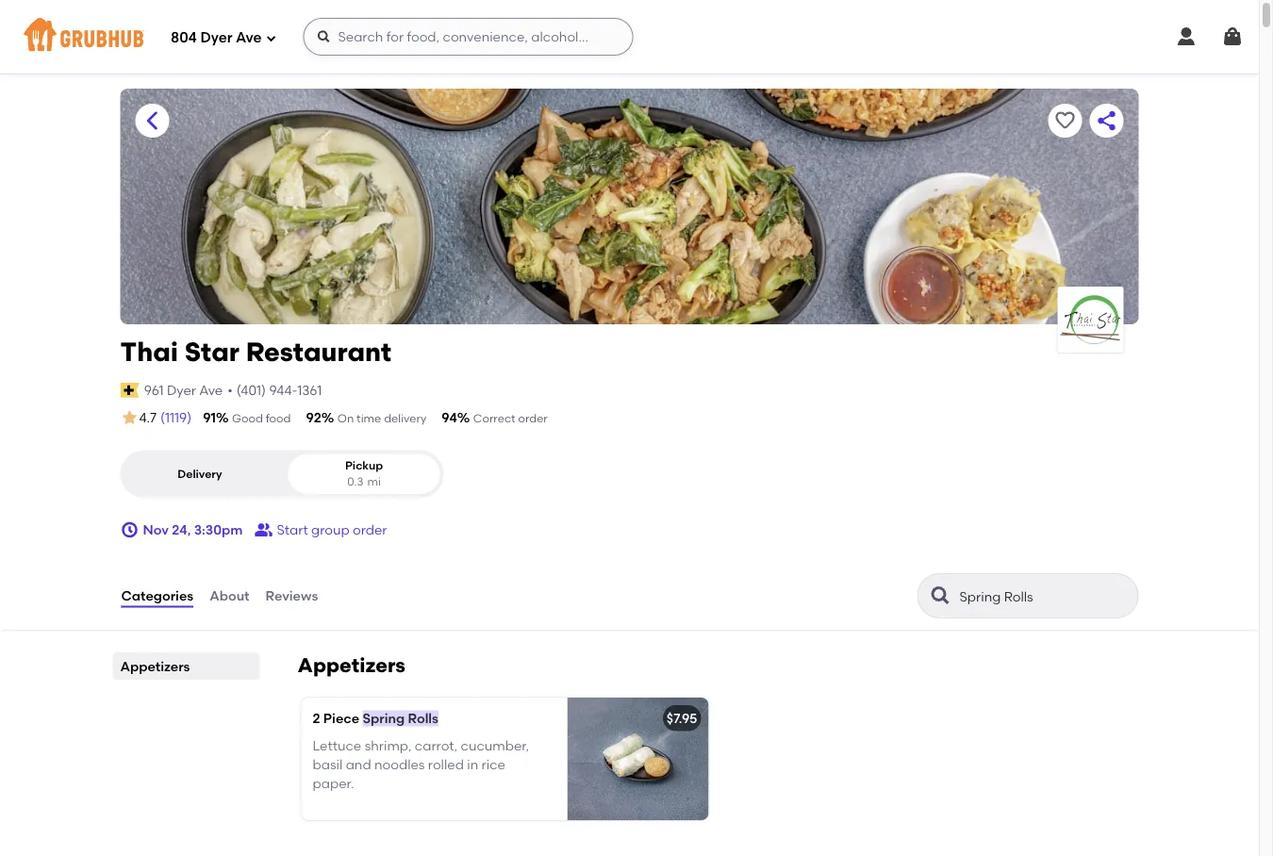 Task type: describe. For each thing, give the bounding box(es) containing it.
1 horizontal spatial svg image
[[1175, 25, 1198, 48]]

paper.
[[313, 776, 354, 792]]

correct
[[473, 412, 515, 425]]

Search for food, convenience, alcohol... search field
[[303, 18, 633, 56]]

carrot,
[[415, 737, 458, 753]]

search icon image
[[929, 585, 952, 607]]

rolls
[[408, 711, 438, 727]]

nov 24, 3:30pm
[[143, 522, 243, 538]]

(401) 944-1361 button
[[236, 381, 322, 400]]

svg image inside nov 24, 3:30pm button
[[120, 521, 139, 539]]

ave for 804 dyer ave
[[236, 29, 262, 46]]

1 horizontal spatial appetizers
[[298, 654, 405, 678]]

in
[[467, 756, 478, 772]]

94
[[442, 410, 457, 426]]

961 dyer ave button
[[143, 380, 224, 401]]

thai star restaurant
[[120, 336, 392, 368]]

944-
[[269, 382, 297, 398]]

option group containing pickup
[[120, 450, 444, 498]]

time
[[357, 412, 381, 425]]

delivery
[[384, 412, 426, 425]]

noodles
[[374, 756, 425, 772]]

lettuce
[[313, 737, 361, 753]]

on time delivery
[[337, 412, 426, 425]]

(401)
[[236, 382, 266, 398]]

2 piece spring rolls
[[313, 711, 438, 727]]

• (401) 944-1361
[[228, 382, 322, 398]]

2 horizontal spatial svg image
[[1221, 25, 1244, 48]]

people icon image
[[254, 521, 273, 539]]

3:30pm
[[194, 522, 243, 538]]

main navigation navigation
[[0, 0, 1259, 74]]

basil
[[313, 756, 343, 772]]

4.7
[[139, 410, 157, 426]]

1361
[[297, 382, 322, 398]]

pickup 0.3 mi
[[345, 459, 383, 489]]

restaurant
[[246, 336, 392, 368]]

correct order
[[473, 412, 548, 425]]

nov 24, 3:30pm button
[[120, 513, 243, 547]]

good
[[232, 412, 263, 425]]

961 dyer ave
[[144, 382, 223, 398]]

24,
[[172, 522, 191, 538]]

appetizers inside tab
[[120, 658, 190, 674]]

spring
[[363, 711, 405, 727]]

save this restaurant image
[[1054, 109, 1076, 132]]

(1119)
[[160, 410, 192, 426]]

start group order button
[[254, 513, 387, 547]]

dyer for 961
[[167, 382, 196, 398]]

reviews button
[[265, 562, 319, 630]]

share icon image
[[1095, 109, 1118, 132]]

and
[[346, 756, 371, 772]]

•
[[228, 382, 233, 398]]

categories
[[121, 588, 193, 604]]

rice
[[481, 756, 505, 772]]

cucumber,
[[461, 737, 529, 753]]

lettuce shrimp, carrot, cucumber, basil and noodles rolled in rice paper.
[[313, 737, 529, 792]]



Task type: vqa. For each thing, say whether or not it's contained in the screenshot.
cards
no



Task type: locate. For each thing, give the bounding box(es) containing it.
thai star restaurant logo image
[[1058, 287, 1124, 353]]

1 horizontal spatial order
[[518, 412, 548, 425]]

0 horizontal spatial appetizers
[[120, 658, 190, 674]]

food
[[266, 412, 291, 425]]

0.3
[[347, 475, 364, 489]]

thai
[[120, 336, 178, 368]]

1 vertical spatial ave
[[199, 382, 223, 398]]

svg image
[[1221, 25, 1244, 48], [316, 29, 331, 44], [120, 521, 139, 539]]

0 vertical spatial dyer
[[200, 29, 232, 46]]

1 vertical spatial dyer
[[167, 382, 196, 398]]

group
[[311, 522, 350, 538]]

good food
[[232, 412, 291, 425]]

option group
[[120, 450, 444, 498]]

1 horizontal spatial svg image
[[316, 29, 331, 44]]

svg image
[[1175, 25, 1198, 48], [265, 33, 277, 44]]

0 vertical spatial order
[[518, 412, 548, 425]]

dyer
[[200, 29, 232, 46], [167, 382, 196, 398]]

dyer inside main navigation navigation
[[200, 29, 232, 46]]

0 horizontal spatial svg image
[[265, 33, 277, 44]]

1 vertical spatial order
[[353, 522, 387, 538]]

Search Thai Star Restaurant search field
[[958, 588, 1102, 606]]

dyer right 804
[[200, 29, 232, 46]]

order right correct
[[518, 412, 548, 425]]

about
[[210, 588, 249, 604]]

ave inside main navigation navigation
[[236, 29, 262, 46]]

91
[[203, 410, 216, 426]]

2 piece spring rolls image
[[567, 698, 709, 820]]

shrimp,
[[365, 737, 412, 753]]

$7.95
[[667, 711, 697, 727]]

nov
[[143, 522, 169, 538]]

appetizers up the piece
[[298, 654, 405, 678]]

ave left "•"
[[199, 382, 223, 398]]

ave
[[236, 29, 262, 46], [199, 382, 223, 398]]

mi
[[367, 475, 381, 489]]

start
[[277, 522, 308, 538]]

piece
[[323, 711, 359, 727]]

ave for 961 dyer ave
[[199, 382, 223, 398]]

ave inside '961 dyer ave' button
[[199, 382, 223, 398]]

save this restaurant button
[[1048, 104, 1082, 138]]

961
[[144, 382, 164, 398]]

order right "group"
[[353, 522, 387, 538]]

appetizers down categories "button"
[[120, 658, 190, 674]]

order inside button
[[353, 522, 387, 538]]

2
[[313, 711, 320, 727]]

rolled
[[428, 756, 464, 772]]

caret left icon image
[[141, 109, 164, 132]]

subscription pass image
[[120, 383, 139, 398]]

star
[[185, 336, 239, 368]]

start group order
[[277, 522, 387, 538]]

1 horizontal spatial dyer
[[200, 29, 232, 46]]

92
[[306, 410, 321, 426]]

dyer right the 961
[[167, 382, 196, 398]]

804 dyer ave
[[171, 29, 262, 46]]

1 horizontal spatial ave
[[236, 29, 262, 46]]

0 vertical spatial ave
[[236, 29, 262, 46]]

0 horizontal spatial ave
[[199, 382, 223, 398]]

order
[[518, 412, 548, 425], [353, 522, 387, 538]]

dyer for 804
[[200, 29, 232, 46]]

categories button
[[120, 562, 194, 630]]

about button
[[209, 562, 250, 630]]

delivery
[[177, 467, 222, 480]]

on
[[337, 412, 354, 425]]

reviews
[[266, 588, 318, 604]]

ave right 804
[[236, 29, 262, 46]]

star icon image
[[120, 408, 139, 427]]

0 horizontal spatial order
[[353, 522, 387, 538]]

dyer inside '961 dyer ave' button
[[167, 382, 196, 398]]

appetizers
[[298, 654, 405, 678], [120, 658, 190, 674]]

0 horizontal spatial dyer
[[167, 382, 196, 398]]

pickup
[[345, 459, 383, 472]]

804
[[171, 29, 197, 46]]

0 horizontal spatial svg image
[[120, 521, 139, 539]]

appetizers tab
[[120, 656, 252, 676]]



